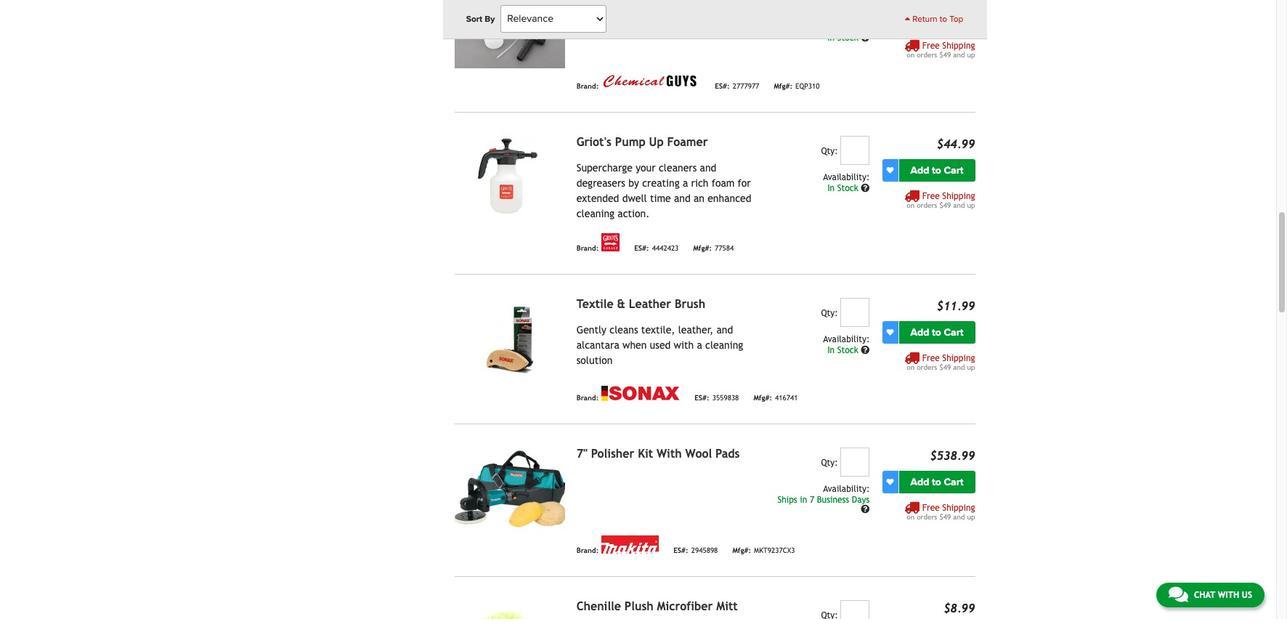 Task type: vqa. For each thing, say whether or not it's contained in the screenshot.
Search text box
no



Task type: describe. For each thing, give the bounding box(es) containing it.
ships
[[778, 495, 798, 505]]

chat with us
[[1194, 590, 1253, 600]]

brand: for es#: 3559838
[[577, 394, 599, 402]]

$49 for $44.99
[[940, 201, 951, 209]]

sort
[[466, 14, 483, 24]]

7" polisher kit with wool pads link
[[577, 447, 740, 460]]

solution
[[577, 354, 613, 366]]

in for $11.99
[[828, 345, 835, 355]]

and left an
[[674, 192, 691, 204]]

es#2619165 - mic493 - chenille plush microfiber mitt - this lime green wash mitt measures 7"x9" - chemical guys - audi bmw volkswagen mercedes benz mini porsche image
[[455, 600, 565, 619]]

mitt
[[717, 599, 738, 613]]

and up rich
[[700, 162, 717, 173]]

brand: for es#: 2777977
[[577, 82, 599, 90]]

up for $11.99
[[967, 363, 975, 371]]

4442423
[[652, 244, 679, 252]]

your
[[636, 162, 656, 173]]

chat with us link
[[1157, 583, 1265, 607]]

brand: for es#: 4442423
[[577, 244, 599, 252]]

griot's - corporate logo image
[[602, 233, 620, 251]]

add to wish list image for $11.99
[[887, 329, 894, 336]]

mfg#: 416741
[[754, 394, 798, 402]]

on for $538.99
[[907, 513, 915, 521]]

add to wish list image for $538.99
[[887, 478, 894, 486]]

foam inside supercharge your cleaners and degreasers by creating a rich foam for extended dwell time and an enhanced cleaning action.
[[712, 177, 735, 189]]

in stock for $44.99
[[828, 183, 861, 193]]

dwell
[[622, 192, 647, 204]]

add to cart button for $44.99
[[899, 159, 975, 181]]

es#: for es#: 3559838
[[695, 394, 710, 402]]

shipping for $538.99
[[943, 503, 975, 513]]

pump
[[615, 135, 646, 149]]

brush
[[675, 297, 706, 311]]

business
[[817, 495, 850, 505]]

1 on from the top
[[907, 51, 915, 59]]

qty: for $11.99
[[821, 308, 838, 318]]

es#: 2945898
[[674, 547, 718, 555]]

add to cart for $538.99
[[911, 476, 964, 488]]

add to cart button for $538.99
[[899, 471, 975, 493]]

textile & leather brush link
[[577, 297, 706, 311]]

cannon
[[717, 11, 750, 23]]

time
[[650, 192, 671, 204]]

alcantara
[[577, 339, 620, 351]]

textile & leather brush
[[577, 297, 706, 311]]

0 vertical spatial foam
[[691, 11, 714, 23]]

kit
[[638, 447, 653, 460]]

es#: 4442423
[[635, 244, 679, 252]]

2 question circle image from the top
[[861, 184, 870, 192]]

up for $538.99
[[967, 513, 975, 521]]

extended
[[577, 192, 619, 204]]

in
[[800, 495, 807, 505]]

cleaning inside supercharge your cleaners and degreasers by creating a rich foam for extended dwell time and an enhanced cleaning action.
[[577, 208, 615, 219]]

add for $44.99
[[911, 164, 930, 176]]

griot's pump up foamer
[[577, 135, 708, 149]]

car
[[648, 11, 663, 23]]

$44.99
[[937, 137, 975, 151]]

on for $44.99
[[907, 201, 915, 209]]

1 free shipping on orders $49 and up from the top
[[907, 40, 975, 59]]

gently cleans textile, leather, and alcantara when used with a cleaning solution
[[577, 324, 744, 366]]

cleaners
[[659, 162, 697, 173]]

griot's pump up foamer link
[[577, 135, 708, 149]]

free for $538.99
[[923, 503, 940, 513]]

chemical guys - corporate logo image
[[602, 73, 701, 89]]

up
[[649, 135, 664, 149]]

and down 'top'
[[953, 51, 965, 59]]

polisher
[[591, 447, 635, 460]]

1 add to cart from the top
[[911, 14, 964, 26]]

mkt9237cx3
[[754, 547, 795, 555]]

to inside return to top link
[[940, 14, 948, 24]]

return to top
[[911, 14, 964, 24]]

mfg#: mkt9237cx3
[[733, 547, 795, 555]]

7
[[810, 495, 815, 505]]

by
[[485, 14, 495, 24]]

gently
[[577, 324, 607, 335]]

highest
[[577, 11, 611, 23]]

shipping for $11.99
[[943, 353, 975, 363]]

orders for $538.99
[[917, 513, 938, 521]]

&
[[617, 297, 626, 311]]

add to cart for $44.99
[[911, 164, 964, 176]]

3559838
[[713, 394, 739, 402]]

1 in stock from the top
[[828, 33, 861, 43]]

chenille
[[577, 599, 621, 613]]

supercharge
[[577, 162, 633, 173]]

$8.99
[[944, 601, 975, 615]]

highest quality car wash foam cannon
[[577, 11, 750, 23]]

eqp310
[[796, 82, 820, 90]]

add for $538.99
[[911, 476, 930, 488]]

7" polisher kit with wool pads
[[577, 447, 740, 460]]

chenille plush microfiber mitt link
[[577, 599, 738, 613]]

add for $11.99
[[911, 326, 930, 338]]

enhanced
[[708, 192, 752, 204]]

to for $44.99
[[932, 164, 942, 176]]

us
[[1242, 590, 1253, 600]]

rich
[[691, 177, 709, 189]]

degreasers
[[577, 177, 626, 189]]

qty: for $44.99
[[821, 146, 838, 156]]

$11.99
[[937, 299, 975, 313]]

1 orders from the top
[[917, 51, 938, 59]]

and down $538.99
[[953, 513, 965, 521]]

mfg#: for mfg#: eqp310
[[774, 82, 793, 90]]

return to top link
[[905, 12, 964, 25]]

free shipping on orders $49 and up for $11.99
[[907, 353, 975, 371]]

es#: for es#: 4442423
[[635, 244, 649, 252]]

$49 for $11.99
[[940, 363, 951, 371]]

sonax - corporate logo image
[[602, 386, 680, 401]]

by
[[629, 177, 639, 189]]

cart for $538.99
[[944, 476, 964, 488]]

availability: for $11.99
[[823, 334, 870, 344]]

2777977
[[733, 82, 760, 90]]

caret up image
[[905, 15, 911, 23]]

es#: for es#: 2945898
[[674, 547, 689, 555]]

1 up from the top
[[967, 51, 975, 59]]

4 question circle image from the top
[[861, 505, 870, 514]]

add to cart button for $11.99
[[899, 321, 975, 343]]

mfg#: eqp310
[[774, 82, 820, 90]]



Task type: locate. For each thing, give the bounding box(es) containing it.
stock
[[838, 33, 859, 43], [838, 183, 859, 193], [838, 345, 859, 355]]

1 $49 from the top
[[940, 51, 951, 59]]

2 free shipping on orders $49 and up from the top
[[907, 191, 975, 209]]

with
[[657, 447, 682, 460]]

4 add to cart button from the top
[[899, 471, 975, 493]]

brand:
[[577, 82, 599, 90], [577, 244, 599, 252], [577, 394, 599, 402], [577, 547, 599, 555]]

in for $44.99
[[828, 183, 835, 193]]

brand: for es#: 2945898
[[577, 547, 599, 555]]

shipping down 'top'
[[943, 40, 975, 51]]

None number field
[[841, 0, 870, 14], [841, 136, 870, 165], [841, 298, 870, 327], [841, 447, 870, 476], [841, 600, 870, 619], [841, 0, 870, 14], [841, 136, 870, 165], [841, 298, 870, 327], [841, 447, 870, 476], [841, 600, 870, 619]]

1 vertical spatial add to wish list image
[[887, 329, 894, 336]]

4 free from the top
[[923, 503, 940, 513]]

and
[[953, 51, 965, 59], [700, 162, 717, 173], [674, 192, 691, 204], [953, 201, 965, 209], [717, 324, 733, 335], [953, 363, 965, 371], [953, 513, 965, 521]]

mfg#: 77584
[[693, 244, 734, 252]]

$538.99
[[930, 449, 975, 463]]

free down $11.99
[[923, 353, 940, 363]]

free down $44.99
[[923, 191, 940, 201]]

a left rich
[[683, 177, 688, 189]]

3 availability: from the top
[[823, 484, 870, 494]]

1 add to cart button from the top
[[899, 9, 975, 31]]

foam right wash
[[691, 11, 714, 23]]

2 free from the top
[[923, 191, 940, 201]]

cart down $44.99
[[944, 164, 964, 176]]

2 cart from the top
[[944, 164, 964, 176]]

stock for $44.99
[[838, 183, 859, 193]]

0 vertical spatial with
[[674, 339, 694, 351]]

2 add from the top
[[911, 164, 930, 176]]

es#: left 2777977
[[715, 82, 730, 90]]

in stock
[[828, 33, 861, 43], [828, 183, 861, 193], [828, 345, 861, 355]]

es#: 3559838
[[695, 394, 739, 402]]

a inside supercharge your cleaners and degreasers by creating a rich foam for extended dwell time and an enhanced cleaning action.
[[683, 177, 688, 189]]

1 horizontal spatial with
[[1218, 590, 1240, 600]]

shipping down $538.99
[[943, 503, 975, 513]]

shipping
[[943, 40, 975, 51], [943, 191, 975, 201], [943, 353, 975, 363], [943, 503, 975, 513]]

add to cart down $11.99
[[911, 326, 964, 338]]

2 add to cart from the top
[[911, 164, 964, 176]]

mfg#: left eqp310
[[774, 82, 793, 90]]

pads
[[716, 447, 740, 460]]

to for $538.99
[[932, 476, 942, 488]]

1 shipping from the top
[[943, 40, 975, 51]]

used
[[650, 339, 671, 351]]

textile
[[577, 297, 614, 311]]

return
[[913, 14, 938, 24]]

action.
[[618, 208, 650, 219]]

2 add to wish list image from the top
[[887, 329, 894, 336]]

1 brand: from the top
[[577, 82, 599, 90]]

416741
[[775, 394, 798, 402]]

3 brand: from the top
[[577, 394, 599, 402]]

cart down $538.99
[[944, 476, 964, 488]]

when
[[623, 339, 647, 351]]

add to wish list image for $44.99
[[887, 167, 894, 174]]

makita - corporate logo image
[[602, 535, 659, 553]]

1 in from the top
[[828, 33, 835, 43]]

2 stock from the top
[[838, 183, 859, 193]]

top
[[950, 14, 964, 24]]

free down return to top link
[[923, 40, 940, 51]]

orders for $44.99
[[917, 201, 938, 209]]

4 brand: from the top
[[577, 547, 599, 555]]

2 shipping from the top
[[943, 191, 975, 201]]

with left us
[[1218, 590, 1240, 600]]

add to cart right caret up icon
[[911, 14, 964, 26]]

wash
[[666, 11, 688, 23]]

brand: left griot's - corporate logo on the top left of page
[[577, 244, 599, 252]]

and right leather,
[[717, 324, 733, 335]]

1 add from the top
[[911, 14, 930, 26]]

es#:
[[715, 82, 730, 90], [635, 244, 649, 252], [695, 394, 710, 402], [674, 547, 689, 555]]

ships in 7 business days
[[778, 495, 870, 505]]

free shipping on orders $49 and up down $538.99
[[907, 503, 975, 521]]

cart down $11.99
[[944, 326, 964, 338]]

3 stock from the top
[[838, 345, 859, 355]]

3 $49 from the top
[[940, 363, 951, 371]]

0 horizontal spatial a
[[683, 177, 688, 189]]

3 add from the top
[[911, 326, 930, 338]]

0 vertical spatial availability:
[[823, 172, 870, 182]]

shipping down $44.99
[[943, 191, 975, 201]]

3 add to cart from the top
[[911, 326, 964, 338]]

4 free shipping on orders $49 and up from the top
[[907, 503, 975, 521]]

add to cart down $538.99
[[911, 476, 964, 488]]

question circle image
[[861, 33, 870, 42], [861, 184, 870, 192], [861, 346, 870, 354], [861, 505, 870, 514]]

cart
[[944, 14, 964, 26], [944, 164, 964, 176], [944, 326, 964, 338], [944, 476, 964, 488]]

shipping down $11.99
[[943, 353, 975, 363]]

cleans
[[610, 324, 638, 335]]

stock for $11.99
[[838, 345, 859, 355]]

0 vertical spatial add to wish list image
[[887, 167, 894, 174]]

es#3559838 - 416741 - textile & leather brush - gently cleans textile, leather, and alcantara when used with a cleaning solution - sonax - audi bmw volkswagen mercedes benz mini porsche image
[[455, 298, 565, 381]]

4 up from the top
[[967, 513, 975, 521]]

add to wish list image
[[887, 167, 894, 174], [887, 329, 894, 336], [887, 478, 894, 486]]

a
[[683, 177, 688, 189], [697, 339, 702, 351]]

orders for $11.99
[[917, 363, 938, 371]]

foamer
[[667, 135, 708, 149]]

to
[[932, 14, 942, 26], [940, 14, 948, 24], [932, 164, 942, 176], [932, 326, 942, 338], [932, 476, 942, 488]]

1 horizontal spatial a
[[697, 339, 702, 351]]

2 in from the top
[[828, 183, 835, 193]]

2 on from the top
[[907, 201, 915, 209]]

es#: left 4442423
[[635, 244, 649, 252]]

availability:
[[823, 172, 870, 182], [823, 334, 870, 344], [823, 484, 870, 494]]

brand: up griot's
[[577, 82, 599, 90]]

3 free from the top
[[923, 353, 940, 363]]

mfg#: left 416741 at the bottom right of page
[[754, 394, 772, 402]]

2 up from the top
[[967, 201, 975, 209]]

orders down $538.99
[[917, 513, 938, 521]]

and inside gently cleans textile, leather, and alcantara when used with a cleaning solution
[[717, 324, 733, 335]]

cart for $11.99
[[944, 326, 964, 338]]

for
[[738, 177, 751, 189]]

mfg#: for mfg#: mkt9237cx3
[[733, 547, 751, 555]]

1 vertical spatial stock
[[838, 183, 859, 193]]

4 orders from the top
[[917, 513, 938, 521]]

textile,
[[641, 324, 675, 335]]

2 qty: from the top
[[821, 308, 838, 318]]

foam
[[691, 11, 714, 23], [712, 177, 735, 189]]

microfiber
[[657, 599, 713, 613]]

77584
[[715, 244, 734, 252]]

es#: left "3559838" in the right of the page
[[695, 394, 710, 402]]

chenille plush microfiber mitt
[[577, 599, 738, 613]]

on for $11.99
[[907, 363, 915, 371]]

wool
[[686, 447, 712, 460]]

shipping for $44.99
[[943, 191, 975, 201]]

1 vertical spatial foam
[[712, 177, 735, 189]]

add to cart
[[911, 14, 964, 26], [911, 164, 964, 176], [911, 326, 964, 338], [911, 476, 964, 488]]

1 question circle image from the top
[[861, 33, 870, 42]]

$49 down $538.99
[[940, 513, 951, 521]]

comments image
[[1169, 586, 1189, 603]]

4 cart from the top
[[944, 476, 964, 488]]

free for $44.99
[[923, 191, 940, 201]]

leather
[[629, 297, 671, 311]]

1 stock from the top
[[838, 33, 859, 43]]

and down $44.99
[[953, 201, 965, 209]]

1 vertical spatial availability:
[[823, 334, 870, 344]]

3 add to cart button from the top
[[899, 321, 975, 343]]

to for $11.99
[[932, 326, 942, 338]]

a down leather,
[[697, 339, 702, 351]]

creating
[[642, 177, 680, 189]]

cleaning down leather,
[[706, 339, 744, 351]]

4 add to cart from the top
[[911, 476, 964, 488]]

3 qty: from the top
[[821, 458, 838, 468]]

sort by
[[466, 14, 495, 24]]

brand: down solution at the left of the page
[[577, 394, 599, 402]]

in stock for $11.99
[[828, 345, 861, 355]]

0 vertical spatial in stock
[[828, 33, 861, 43]]

orders
[[917, 51, 938, 59], [917, 201, 938, 209], [917, 363, 938, 371], [917, 513, 938, 521]]

free shipping on orders $49 and up for $44.99
[[907, 191, 975, 209]]

4 $49 from the top
[[940, 513, 951, 521]]

0 vertical spatial a
[[683, 177, 688, 189]]

3 in from the top
[[828, 345, 835, 355]]

2 $49 from the top
[[940, 201, 951, 209]]

add to cart for $11.99
[[911, 326, 964, 338]]

free
[[923, 40, 940, 51], [923, 191, 940, 201], [923, 353, 940, 363], [923, 503, 940, 513]]

2 vertical spatial add to wish list image
[[887, 478, 894, 486]]

2 vertical spatial qty:
[[821, 458, 838, 468]]

2945898
[[691, 547, 718, 555]]

$49 down return to top in the right top of the page
[[940, 51, 951, 59]]

1 vertical spatial in
[[828, 183, 835, 193]]

0 horizontal spatial cleaning
[[577, 208, 615, 219]]

orders down $44.99
[[917, 201, 938, 209]]

quality
[[614, 11, 645, 23]]

in
[[828, 33, 835, 43], [828, 183, 835, 193], [828, 345, 835, 355]]

cleaning
[[577, 208, 615, 219], [706, 339, 744, 351]]

foam up enhanced at the top right of the page
[[712, 177, 735, 189]]

3 cart from the top
[[944, 326, 964, 338]]

leather,
[[678, 324, 714, 335]]

1 add to wish list image from the top
[[887, 167, 894, 174]]

2 vertical spatial in stock
[[828, 345, 861, 355]]

3 in stock from the top
[[828, 345, 861, 355]]

3 shipping from the top
[[943, 353, 975, 363]]

$49 down $11.99
[[940, 363, 951, 371]]

2 orders from the top
[[917, 201, 938, 209]]

3 on from the top
[[907, 363, 915, 371]]

qty:
[[821, 146, 838, 156], [821, 308, 838, 318], [821, 458, 838, 468]]

2 vertical spatial stock
[[838, 345, 859, 355]]

7"
[[577, 447, 588, 460]]

1 vertical spatial with
[[1218, 590, 1240, 600]]

2 vertical spatial availability:
[[823, 484, 870, 494]]

free shipping on orders $49 and up
[[907, 40, 975, 59], [907, 191, 975, 209], [907, 353, 975, 371], [907, 503, 975, 521]]

griot's
[[577, 135, 612, 149]]

and down $11.99
[[953, 363, 965, 371]]

2 vertical spatial in
[[828, 345, 835, 355]]

0 vertical spatial in
[[828, 33, 835, 43]]

4 add from the top
[[911, 476, 930, 488]]

3 add to wish list image from the top
[[887, 478, 894, 486]]

cart right "return"
[[944, 14, 964, 26]]

es#: left 2945898
[[674, 547, 689, 555]]

3 question circle image from the top
[[861, 346, 870, 354]]

es#2945898 - mkt9237cx3 - 7" polisher kit with wool pads - makita - audi bmw volkswagen mercedes benz mini porsche image
[[455, 447, 565, 530]]

2 availability: from the top
[[823, 334, 870, 344]]

mfg#: left the '77584'
[[693, 244, 712, 252]]

1 vertical spatial qty:
[[821, 308, 838, 318]]

$49 down $44.99
[[940, 201, 951, 209]]

4 shipping from the top
[[943, 503, 975, 513]]

3 orders from the top
[[917, 363, 938, 371]]

plush
[[625, 599, 654, 613]]

1 cart from the top
[[944, 14, 964, 26]]

2 in stock from the top
[[828, 183, 861, 193]]

es#: 2777977
[[715, 82, 760, 90]]

with down leather,
[[674, 339, 694, 351]]

$49 for $538.99
[[940, 513, 951, 521]]

with inside the chat with us link
[[1218, 590, 1240, 600]]

add
[[911, 14, 930, 26], [911, 164, 930, 176], [911, 326, 930, 338], [911, 476, 930, 488]]

add to cart down $44.99
[[911, 164, 964, 176]]

es#4442423 - 77584 - griot's pump up foamer - supercharge your cleaners and degreasers by creating a rich foam for extended dwell time and an enhanced cleaning action. - griot's - audi bmw volkswagen mercedes benz mini porsche image
[[455, 136, 565, 219]]

1 vertical spatial a
[[697, 339, 702, 351]]

add to cart button
[[899, 9, 975, 31], [899, 159, 975, 181], [899, 321, 975, 343], [899, 471, 975, 493]]

3 up from the top
[[967, 363, 975, 371]]

1 vertical spatial cleaning
[[706, 339, 744, 351]]

free shipping on orders $49 and up down return to top in the right top of the page
[[907, 40, 975, 59]]

supercharge your cleaners and degreasers by creating a rich foam for extended dwell time and an enhanced cleaning action.
[[577, 162, 752, 219]]

0 vertical spatial qty:
[[821, 146, 838, 156]]

availability: for $44.99
[[823, 172, 870, 182]]

cleaning inside gently cleans textile, leather, and alcantara when used with a cleaning solution
[[706, 339, 744, 351]]

orders down "return"
[[917, 51, 938, 59]]

brand: left makita - corporate logo
[[577, 547, 599, 555]]

4 on from the top
[[907, 513, 915, 521]]

1 vertical spatial in stock
[[828, 183, 861, 193]]

mfg#: for mfg#: 416741
[[754, 394, 772, 402]]

an
[[694, 192, 705, 204]]

free shipping on orders $49 and up down $44.99
[[907, 191, 975, 209]]

es#2777977 - eqp310 - torq professional foam cannon - highest quality car wash foam cannon - chemical guys - audi bmw volkswagen mercedes benz mini porsche image
[[455, 0, 565, 68]]

free shipping on orders $49 and up for $538.99
[[907, 503, 975, 521]]

0 vertical spatial cleaning
[[577, 208, 615, 219]]

0 horizontal spatial with
[[674, 339, 694, 351]]

free down $538.99
[[923, 503, 940, 513]]

free shipping on orders $49 and up down $11.99
[[907, 353, 975, 371]]

cart for $44.99
[[944, 164, 964, 176]]

up for $44.99
[[967, 201, 975, 209]]

cleaning down extended
[[577, 208, 615, 219]]

mfg#: left mkt9237cx3
[[733, 547, 751, 555]]

0 vertical spatial stock
[[838, 33, 859, 43]]

2 add to cart button from the top
[[899, 159, 975, 181]]

with inside gently cleans textile, leather, and alcantara when used with a cleaning solution
[[674, 339, 694, 351]]

es#: for es#: 2777977
[[715, 82, 730, 90]]

1 free from the top
[[923, 40, 940, 51]]

3 free shipping on orders $49 and up from the top
[[907, 353, 975, 371]]

1 qty: from the top
[[821, 146, 838, 156]]

chat
[[1194, 590, 1216, 600]]

1 availability: from the top
[[823, 172, 870, 182]]

1 horizontal spatial cleaning
[[706, 339, 744, 351]]

orders down $11.99
[[917, 363, 938, 371]]

on
[[907, 51, 915, 59], [907, 201, 915, 209], [907, 363, 915, 371], [907, 513, 915, 521]]

free for $11.99
[[923, 353, 940, 363]]

2 brand: from the top
[[577, 244, 599, 252]]

days
[[852, 495, 870, 505]]

a inside gently cleans textile, leather, and alcantara when used with a cleaning solution
[[697, 339, 702, 351]]

mfg#: for mfg#: 77584
[[693, 244, 712, 252]]



